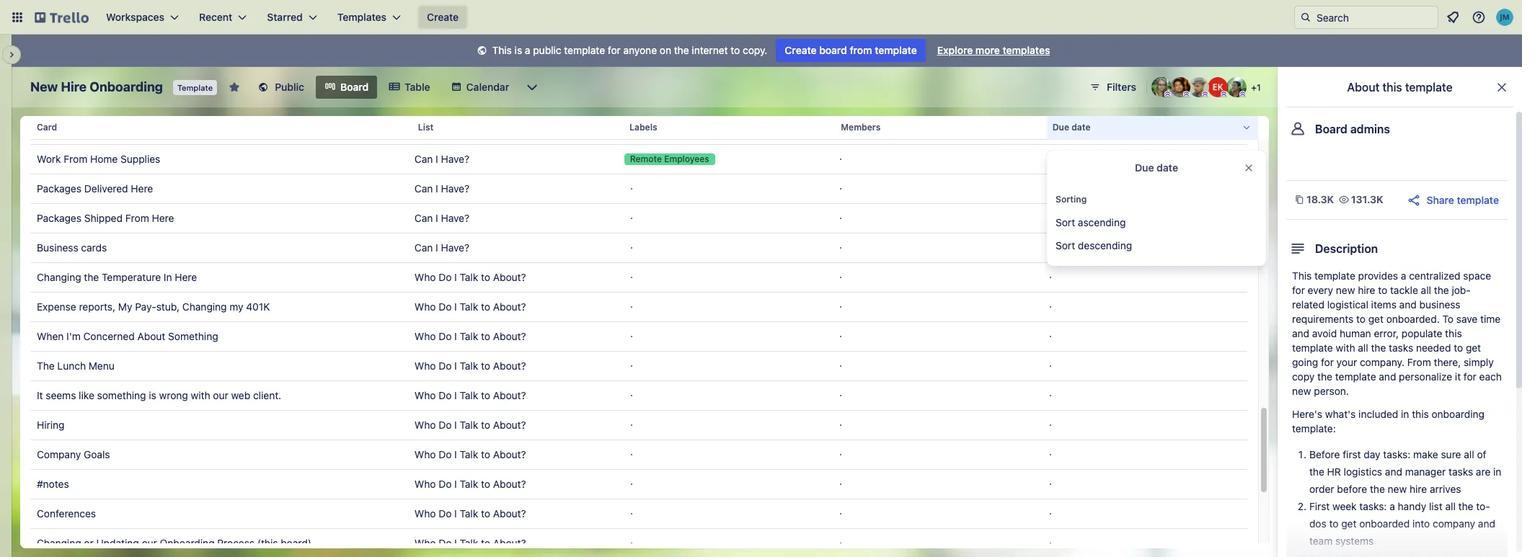 Task type: locate. For each thing, give the bounding box(es) containing it.
7 who from the top
[[415, 449, 436, 461]]

0 horizontal spatial from
[[64, 153, 87, 165]]

1 who do i talk to about? from the top
[[415, 271, 526, 284]]

your
[[1337, 356, 1358, 369]]

this up every
[[1293, 270, 1312, 282]]

get up simply on the bottom of page
[[1467, 342, 1482, 354]]

2 horizontal spatial new
[[1388, 483, 1408, 496]]

sorting
[[1056, 194, 1087, 205]]

logistics
[[1344, 466, 1383, 478]]

supplies
[[121, 153, 160, 165]]

do for changing or updating our onboarding process (this board)
[[439, 537, 452, 550]]

talk for #notes
[[460, 478, 478, 491]]

changing up something
[[182, 301, 227, 313]]

onboarding down 'conferences' link
[[160, 537, 215, 550]]

1 horizontal spatial date
[[1157, 162, 1179, 174]]

members button
[[836, 110, 1047, 145]]

5 who from the top
[[415, 390, 436, 402]]

this down to
[[1446, 328, 1463, 340]]

customize views image
[[525, 80, 540, 95]]

process
[[217, 537, 255, 550]]

from right shipped
[[125, 212, 149, 224]]

tasks inside before first day tasks: make sure all of the hr logistics and manager tasks are in order before the new hire arrives first week tasks: a handy list all the to- dos to get onboarded into company and team systems
[[1449, 466, 1474, 478]]

3 row from the top
[[31, 174, 1248, 204]]

4 who do i talk to about? from the top
[[415, 360, 526, 372]]

0 vertical spatial from
[[64, 153, 87, 165]]

can for here
[[415, 183, 433, 195]]

0 horizontal spatial is
[[149, 390, 156, 402]]

3 who from the top
[[415, 330, 436, 343]]

2 can from the top
[[415, 153, 433, 165]]

all
[[1422, 284, 1432, 297], [1359, 342, 1369, 354], [1465, 449, 1475, 461], [1446, 501, 1456, 513]]

who for it seems like something is wrong with our web client.
[[415, 390, 436, 402]]

8 row from the top
[[31, 322, 1248, 352]]

4 can from the top
[[415, 212, 433, 224]]

4 talk from the top
[[460, 360, 478, 372]]

9 row from the top
[[31, 351, 1248, 382]]

get inside before first day tasks: make sure all of the hr logistics and manager tasks are in order before the new hire arrives first week tasks: a handy list all the to- dos to get onboarded into company and team systems
[[1342, 518, 1357, 530]]

with
[[1336, 342, 1356, 354], [191, 390, 210, 402]]

for left "your"
[[1322, 356, 1335, 369]]

new up "logistical"
[[1337, 284, 1356, 297]]

11 row from the top
[[31, 410, 1248, 441]]

2 packages from the top
[[37, 212, 81, 224]]

templates button
[[329, 6, 410, 29]]

3 can from the top
[[415, 183, 433, 195]]

1 about? from the top
[[493, 271, 526, 284]]

2 about? from the top
[[493, 301, 526, 313]]

copy.
[[743, 44, 768, 56]]

3 this member is an admin of this workspace. image from the left
[[1203, 91, 1209, 97]]

back to home image
[[35, 6, 89, 29]]

2 vertical spatial changing
[[37, 537, 81, 550]]

1 packages from the top
[[37, 183, 81, 195]]

13 row from the top
[[31, 470, 1248, 500]]

ellie kulick (elliekulick2) image
[[1208, 77, 1229, 97]]

0 vertical spatial in
[[1402, 408, 1410, 421]]

create inside create board from template 'link'
[[785, 44, 817, 56]]

hr
[[1328, 466, 1342, 478]]

who do i talk to about? for when i'm concerned about something
[[415, 330, 526, 343]]

0 horizontal spatial get
[[1342, 518, 1357, 530]]

9 about? from the top
[[493, 508, 526, 520]]

2 vertical spatial get
[[1342, 518, 1357, 530]]

8 do from the top
[[439, 478, 452, 491]]

0 vertical spatial changing
[[37, 271, 81, 284]]

ascending
[[1078, 216, 1126, 229]]

create for create board from template
[[785, 44, 817, 56]]

new up 'handy' in the right bottom of the page
[[1388, 483, 1408, 496]]

to
[[731, 44, 740, 56], [481, 271, 491, 284], [1379, 284, 1388, 297], [481, 301, 491, 313], [1357, 313, 1366, 325], [481, 330, 491, 343], [1455, 342, 1464, 354], [481, 360, 491, 372], [481, 390, 491, 402], [481, 419, 491, 431], [481, 449, 491, 461], [481, 478, 491, 491], [481, 508, 491, 520], [1330, 518, 1339, 530], [481, 537, 491, 550]]

2 who do i talk to about? from the top
[[415, 301, 526, 313]]

2 sort from the top
[[1056, 240, 1076, 252]]

the up company.
[[1372, 342, 1387, 354]]

about this template
[[1348, 81, 1453, 94]]

4 can i have? from the top
[[415, 212, 470, 224]]

board left admins
[[1316, 123, 1348, 136]]

calendar
[[467, 81, 509, 93]]

public
[[275, 81, 304, 93]]

dos
[[1310, 518, 1327, 530]]

date down filters button
[[1072, 122, 1091, 133]]

onboarding right hire
[[90, 79, 163, 95]]

packages up business
[[37, 212, 81, 224]]

1 horizontal spatial board
[[1316, 123, 1348, 136]]

4 who from the top
[[415, 360, 436, 372]]

0 horizontal spatial this
[[1383, 81, 1403, 94]]

7 row from the top
[[31, 292, 1248, 322]]

3 have? from the top
[[441, 183, 470, 195]]

6 do from the top
[[439, 419, 452, 431]]

0 vertical spatial a
[[525, 44, 531, 56]]

0 horizontal spatial due date
[[1053, 122, 1091, 133]]

2 vertical spatial here
[[175, 271, 197, 284]]

this template provides a centralized space for every new hire to tackle all the job- related logistical items and business requirements to get onboarded. to save time and avoid human error, populate this template with all the tasks needed to get going for your company. from there, simply copy the template and personalize it for each new person.
[[1293, 270, 1503, 397]]

table link
[[380, 76, 439, 99]]

0 vertical spatial sort
[[1056, 216, 1076, 229]]

row containing hiring
[[31, 410, 1248, 441]]

10 talk from the top
[[460, 537, 478, 550]]

about? for when i'm concerned about something
[[493, 330, 526, 343]]

from right work
[[64, 153, 87, 165]]

changing down business
[[37, 271, 81, 284]]

and down company.
[[1380, 371, 1397, 383]]

share template
[[1427, 194, 1500, 206]]

in
[[1402, 408, 1410, 421], [1494, 466, 1502, 478]]

2 this member is an admin of this workspace. image from the left
[[1184, 91, 1190, 97]]

what's
[[1326, 408, 1357, 421]]

share
[[1427, 194, 1455, 206]]

3 talk from the top
[[460, 330, 478, 343]]

close popover image
[[1244, 162, 1255, 174]]

or
[[84, 537, 94, 550]]

tasks
[[1390, 342, 1414, 354], [1449, 466, 1474, 478]]

new hire onboarding
[[30, 79, 163, 95]]

do
[[439, 271, 452, 284], [439, 301, 452, 313], [439, 330, 452, 343], [439, 360, 452, 372], [439, 390, 452, 402], [439, 419, 452, 431], [439, 449, 452, 461], [439, 478, 452, 491], [439, 508, 452, 520], [439, 537, 452, 550]]

5 about? from the top
[[493, 390, 526, 402]]

about? for hiring
[[493, 419, 526, 431]]

shipped
[[84, 212, 123, 224]]

about? for #notes
[[493, 478, 526, 491]]

2 can i have? from the top
[[415, 153, 470, 165]]

who for conferences
[[415, 508, 436, 520]]

3 do from the top
[[439, 330, 452, 343]]

create board from template link
[[777, 39, 926, 62]]

public button
[[249, 76, 313, 99]]

5 who do i talk to about? from the top
[[415, 390, 526, 402]]

0 vertical spatial due
[[1053, 122, 1070, 133]]

it
[[37, 390, 43, 402]]

this member is an admin of this workspace. image left +
[[1240, 91, 1247, 97]]

tasks: right day
[[1384, 449, 1411, 461]]

0 vertical spatial here
[[131, 183, 153, 195]]

8 who from the top
[[415, 478, 436, 491]]

like
[[79, 390, 94, 402]]

this member is an admin of this workspace. image for amy freiderson (amyfreiderson) image
[[1165, 91, 1172, 97]]

5 can from the top
[[415, 242, 433, 254]]

templates
[[337, 11, 387, 23]]

2 vertical spatial this
[[1413, 408, 1430, 421]]

this member is an admin of this workspace. image right amy freiderson (amyfreiderson) image
[[1184, 91, 1190, 97]]

due date down the due date button
[[1135, 162, 1179, 174]]

a up the tackle
[[1402, 270, 1407, 282]]

due date column header
[[1047, 110, 1259, 145]]

this member is an admin of this workspace. image
[[1221, 91, 1228, 97]]

packages down work
[[37, 183, 81, 195]]

row
[[31, 110, 1259, 145], [31, 144, 1248, 175], [31, 174, 1248, 204], [31, 203, 1248, 234], [31, 233, 1248, 263], [31, 263, 1248, 293], [31, 292, 1248, 322], [31, 322, 1248, 352], [31, 351, 1248, 382], [31, 381, 1248, 411], [31, 410, 1248, 441], [31, 440, 1248, 470], [31, 470, 1248, 500], [31, 499, 1248, 530], [31, 529, 1248, 558]]

1 vertical spatial about
[[137, 330, 165, 343]]

new down the copy
[[1293, 385, 1312, 397]]

this inside here's what's included in this onboarding template:
[[1413, 408, 1430, 421]]

changing left or
[[37, 537, 81, 550]]

sort descending button
[[1047, 234, 1267, 258]]

4 this member is an admin of this workspace. image from the left
[[1240, 91, 1247, 97]]

table
[[20, 110, 1270, 558]]

work from home supplies link
[[37, 145, 403, 174]]

person.
[[1315, 385, 1350, 397]]

about?
[[493, 271, 526, 284], [493, 301, 526, 313], [493, 330, 526, 343], [493, 360, 526, 372], [493, 390, 526, 402], [493, 419, 526, 431], [493, 449, 526, 461], [493, 478, 526, 491], [493, 508, 526, 520], [493, 537, 526, 550]]

0 horizontal spatial hire
[[1359, 284, 1376, 297]]

stub,
[[156, 301, 180, 313]]

here right in on the left of page
[[175, 271, 197, 284]]

10 row from the top
[[31, 381, 1248, 411]]

0 horizontal spatial create
[[427, 11, 459, 23]]

get down "items"
[[1369, 313, 1384, 325]]

a up onboarded at the right bottom of page
[[1390, 501, 1396, 513]]

is left public
[[515, 44, 522, 56]]

3 who do i talk to about? from the top
[[415, 330, 526, 343]]

i
[[436, 123, 438, 136], [436, 153, 438, 165], [436, 183, 438, 195], [436, 212, 438, 224], [436, 242, 438, 254], [455, 271, 457, 284], [455, 301, 457, 313], [455, 330, 457, 343], [455, 360, 457, 372], [455, 390, 457, 402], [455, 419, 457, 431], [455, 449, 457, 461], [455, 478, 457, 491], [455, 508, 457, 520], [455, 537, 457, 550]]

the up person.
[[1318, 371, 1333, 383]]

here
[[131, 183, 153, 195], [152, 212, 174, 224], [175, 271, 197, 284]]

all down human
[[1359, 342, 1369, 354]]

1 vertical spatial get
[[1467, 342, 1482, 354]]

5 talk from the top
[[460, 390, 478, 402]]

who do i talk to about? for changing or updating our onboarding process (this board)
[[415, 537, 526, 550]]

date inside button
[[1072, 122, 1091, 133]]

1 who from the top
[[415, 271, 436, 284]]

1 vertical spatial in
[[1494, 466, 1502, 478]]

1 do from the top
[[439, 271, 452, 284]]

from inside work from home supplies link
[[64, 153, 87, 165]]

sort inside button
[[1056, 216, 1076, 229]]

131.3k
[[1352, 193, 1384, 206]]

row containing expense reports, my pay-stub, changing my 401k
[[31, 292, 1248, 322]]

0 vertical spatial this
[[492, 44, 512, 56]]

1 vertical spatial packages
[[37, 212, 81, 224]]

recent
[[199, 11, 233, 23]]

get down week
[[1342, 518, 1357, 530]]

0 vertical spatial create
[[427, 11, 459, 23]]

row containing when i'm concerned about something
[[31, 322, 1248, 352]]

members
[[841, 122, 881, 133]]

included
[[1359, 408, 1399, 421]]

temperature
[[102, 271, 161, 284]]

2 horizontal spatial this
[[1446, 328, 1463, 340]]

here up in on the left of page
[[152, 212, 174, 224]]

is left the wrong
[[149, 390, 156, 402]]

create button
[[418, 6, 468, 29]]

0 vertical spatial packages
[[37, 183, 81, 195]]

9 talk from the top
[[460, 508, 478, 520]]

the
[[37, 360, 55, 372]]

0 horizontal spatial a
[[525, 44, 531, 56]]

2 horizontal spatial from
[[1408, 356, 1432, 369]]

1 horizontal spatial this
[[1413, 408, 1430, 421]]

1 vertical spatial tasks:
[[1360, 501, 1388, 513]]

is inside row
[[149, 390, 156, 402]]

due
[[1053, 122, 1070, 133], [1135, 162, 1155, 174]]

and left avoid
[[1293, 328, 1310, 340]]

2 talk from the top
[[460, 301, 478, 313]]

for up related
[[1293, 284, 1306, 297]]

2 vertical spatial new
[[1388, 483, 1408, 496]]

9 who from the top
[[415, 508, 436, 520]]

1 horizontal spatial a
[[1390, 501, 1396, 513]]

about? for expense reports, my pay-stub, changing my 401k
[[493, 301, 526, 313]]

3 about? from the top
[[493, 330, 526, 343]]

1 vertical spatial tasks
[[1449, 466, 1474, 478]]

1 vertical spatial sort
[[1056, 240, 1076, 252]]

row containing conferences
[[31, 499, 1248, 530]]

10 do from the top
[[439, 537, 452, 550]]

8 talk from the top
[[460, 478, 478, 491]]

my
[[118, 301, 132, 313]]

1 horizontal spatial due date
[[1135, 162, 1179, 174]]

here's what's included in this onboarding template:
[[1293, 408, 1485, 435]]

1 vertical spatial is
[[149, 390, 156, 402]]

3 can i have? from the top
[[415, 183, 470, 195]]

1 horizontal spatial is
[[515, 44, 522, 56]]

more
[[976, 44, 1000, 56]]

8 who do i talk to about? from the top
[[415, 478, 526, 491]]

1 horizontal spatial tasks
[[1449, 466, 1474, 478]]

tackle
[[1391, 284, 1419, 297]]

tasks down 'sure'
[[1449, 466, 1474, 478]]

4 about? from the top
[[493, 360, 526, 372]]

due date down filters button
[[1053, 122, 1091, 133]]

2 vertical spatial from
[[1408, 356, 1432, 369]]

7 who do i talk to about? from the top
[[415, 449, 526, 461]]

0 vertical spatial new
[[1337, 284, 1356, 297]]

priscilla parjet (priscillaparjet) image
[[1227, 77, 1247, 97]]

1 horizontal spatial create
[[785, 44, 817, 56]]

6 talk from the top
[[460, 419, 478, 431]]

this up admins
[[1383, 81, 1403, 94]]

andre gorte (andregorte) image
[[1171, 77, 1191, 97]]

board
[[820, 44, 848, 56]]

row containing packages delivered here
[[31, 174, 1248, 204]]

0 vertical spatial get
[[1369, 313, 1384, 325]]

search image
[[1301, 12, 1312, 23]]

9 who do i talk to about? from the top
[[415, 508, 526, 520]]

populate
[[1402, 328, 1443, 340]]

hire inside this template provides a centralized space for every new hire to tackle all the job- related logistical items and business requirements to get onboarded. to save time and avoid human error, populate this template with all the tasks needed to get going for your company. from there, simply copy the template and personalize it for each new person.
[[1359, 284, 1376, 297]]

0 horizontal spatial this
[[492, 44, 512, 56]]

1 row from the top
[[31, 110, 1259, 145]]

0 vertical spatial about
[[1348, 81, 1380, 94]]

0 vertical spatial due date
[[1053, 122, 1091, 133]]

1 can i have? from the top
[[415, 123, 470, 136]]

from
[[64, 153, 87, 165], [125, 212, 149, 224], [1408, 356, 1432, 369]]

1 vertical spatial this
[[1446, 328, 1463, 340]]

14 row from the top
[[31, 499, 1248, 530]]

about up admins
[[1348, 81, 1380, 94]]

this member is an admin of this workspace. image left this member is an admin of this workspace. image
[[1203, 91, 1209, 97]]

sort
[[1056, 216, 1076, 229], [1056, 240, 1076, 252]]

1 talk from the top
[[460, 271, 478, 284]]

0 vertical spatial tasks
[[1390, 342, 1414, 354]]

0 horizontal spatial tasks
[[1390, 342, 1414, 354]]

1 vertical spatial hire
[[1410, 483, 1428, 496]]

all down centralized
[[1422, 284, 1432, 297]]

workspaces button
[[97, 6, 188, 29]]

1 this member is an admin of this workspace. image from the left
[[1165, 91, 1172, 97]]

0 horizontal spatial with
[[191, 390, 210, 402]]

1 horizontal spatial our
[[213, 390, 228, 402]]

0 vertical spatial onboarding
[[90, 79, 163, 95]]

2 do from the top
[[439, 301, 452, 313]]

changing for temperature
[[37, 271, 81, 284]]

0 horizontal spatial board
[[341, 81, 369, 93]]

hire up 'handy' in the right bottom of the page
[[1410, 483, 1428, 496]]

0 horizontal spatial due
[[1053, 122, 1070, 133]]

this left onboarding
[[1413, 408, 1430, 421]]

2 vertical spatial a
[[1390, 501, 1396, 513]]

the up the business
[[1435, 284, 1450, 297]]

0 horizontal spatial new
[[1293, 385, 1312, 397]]

company.
[[1361, 356, 1405, 369]]

tasks: up onboarded at the right bottom of page
[[1360, 501, 1388, 513]]

9 do from the top
[[439, 508, 452, 520]]

1 vertical spatial new
[[1293, 385, 1312, 397]]

5 do from the top
[[439, 390, 452, 402]]

1 horizontal spatial from
[[125, 212, 149, 224]]

6 who from the top
[[415, 419, 436, 431]]

can i have? for here
[[415, 183, 470, 195]]

2 horizontal spatial get
[[1467, 342, 1482, 354]]

this member is an admin of this workspace. image
[[1165, 91, 1172, 97], [1184, 91, 1190, 97], [1203, 91, 1209, 97], [1240, 91, 1247, 97]]

to inside before first day tasks: make sure all of the hr logistics and manager tasks are in order before the new hire arrives first week tasks: a handy list all the to- dos to get onboarded into company and team systems
[[1330, 518, 1339, 530]]

due inside button
[[1053, 122, 1070, 133]]

template:
[[1293, 423, 1337, 435]]

0 vertical spatial date
[[1072, 122, 1091, 133]]

0 horizontal spatial in
[[1402, 408, 1410, 421]]

sort inside button
[[1056, 240, 1076, 252]]

hire down provides
[[1359, 284, 1376, 297]]

date down the due date button
[[1157, 162, 1179, 174]]

all left of
[[1465, 449, 1475, 461]]

do for it seems like something is wrong with our web client.
[[439, 390, 452, 402]]

1 vertical spatial board
[[1316, 123, 1348, 136]]

copy
[[1293, 371, 1315, 383]]

2 who from the top
[[415, 301, 436, 313]]

time
[[1481, 313, 1501, 325]]

1 sort from the top
[[1056, 216, 1076, 229]]

the down cards
[[84, 271, 99, 284]]

1 vertical spatial date
[[1157, 162, 1179, 174]]

10 who from the top
[[415, 537, 436, 550]]

who do i talk to about? for #notes
[[415, 478, 526, 491]]

15 row from the top
[[31, 529, 1248, 558]]

6 who do i talk to about? from the top
[[415, 419, 526, 431]]

1 vertical spatial create
[[785, 44, 817, 56]]

here down supplies
[[131, 183, 153, 195]]

1 horizontal spatial new
[[1337, 284, 1356, 297]]

0 horizontal spatial our
[[142, 537, 157, 550]]

10 about? from the top
[[493, 537, 526, 550]]

row containing the lunch menu
[[31, 351, 1248, 382]]

0 vertical spatial board
[[341, 81, 369, 93]]

0 vertical spatial is
[[515, 44, 522, 56]]

0 vertical spatial hire
[[1359, 284, 1376, 297]]

from inside the packages shipped from here link
[[125, 212, 149, 224]]

primary element
[[0, 0, 1523, 35]]

from up personalize on the right
[[1408, 356, 1432, 369]]

have? for here
[[441, 183, 470, 195]]

this member is an admin of this workspace. image for andre gorte (andregorte) image
[[1184, 91, 1190, 97]]

this right the sm image
[[492, 44, 512, 56]]

sort descending
[[1056, 240, 1133, 252]]

1 horizontal spatial this
[[1293, 270, 1312, 282]]

for left anyone
[[608, 44, 621, 56]]

2 row from the top
[[31, 144, 1248, 175]]

for right it
[[1464, 371, 1477, 383]]

remote employees button
[[619, 145, 828, 174]]

our left web
[[213, 390, 228, 402]]

1 vertical spatial due
[[1135, 162, 1155, 174]]

1 vertical spatial from
[[125, 212, 149, 224]]

our right updating on the left bottom
[[142, 537, 157, 550]]

1 horizontal spatial in
[[1494, 466, 1502, 478]]

tasks down error,
[[1390, 342, 1414, 354]]

labels button
[[624, 110, 836, 145]]

8 about? from the top
[[493, 478, 526, 491]]

12 row from the top
[[31, 440, 1248, 470]]

4 do from the top
[[439, 360, 452, 372]]

do for conferences
[[439, 508, 452, 520]]

this member is an admin of this workspace. image left chris temperson (christemperson) image at the right top
[[1165, 91, 1172, 97]]

+
[[1252, 82, 1257, 93]]

7 do from the top
[[439, 449, 452, 461]]

i'm
[[66, 330, 81, 343]]

0 horizontal spatial about
[[137, 330, 165, 343]]

who do i talk to about?
[[415, 271, 526, 284], [415, 301, 526, 313], [415, 330, 526, 343], [415, 360, 526, 372], [415, 390, 526, 402], [415, 419, 526, 431], [415, 449, 526, 461], [415, 478, 526, 491], [415, 508, 526, 520], [415, 537, 526, 550]]

a inside before first day tasks: make sure all of the hr logistics and manager tasks are in order before the new hire arrives first week tasks: a handy list all the to- dos to get onboarded into company and team systems
[[1390, 501, 1396, 513]]

table containing can i have?
[[20, 110, 1270, 558]]

7 talk from the top
[[460, 449, 478, 461]]

7 about? from the top
[[493, 449, 526, 461]]

about down expense reports, my pay-stub, changing my 401k
[[137, 330, 165, 343]]

2 have? from the top
[[441, 153, 470, 165]]

row containing it seems like something is wrong with our web client.
[[31, 381, 1248, 411]]

in right included
[[1402, 408, 1410, 421]]

1 vertical spatial with
[[191, 390, 210, 402]]

sort down sorting
[[1056, 216, 1076, 229]]

sort for sort ascending
[[1056, 216, 1076, 229]]

board left the table link
[[341, 81, 369, 93]]

6 about? from the top
[[493, 419, 526, 431]]

this inside this template provides a centralized space for every new hire to tackle all the job- related logistical items and business requirements to get onboarded. to save time and avoid human error, populate this template with all the tasks needed to get going for your company. from there, simply copy the template and personalize it for each new person.
[[1293, 270, 1312, 282]]

conferences link
[[37, 500, 403, 529]]

with up "your"
[[1336, 342, 1356, 354]]

in right the are
[[1494, 466, 1502, 478]]

row containing company goals
[[31, 440, 1248, 470]]

create inside create button
[[427, 11, 459, 23]]

seems
[[46, 390, 76, 402]]

1 horizontal spatial with
[[1336, 342, 1356, 354]]

sort ascending button
[[1047, 211, 1267, 234]]

4 row from the top
[[31, 203, 1248, 234]]

there,
[[1435, 356, 1462, 369]]

1 vertical spatial this
[[1293, 270, 1312, 282]]

and down the tackle
[[1400, 299, 1417, 311]]

a left public
[[525, 44, 531, 56]]

this
[[492, 44, 512, 56], [1293, 270, 1312, 282]]

1 horizontal spatial hire
[[1410, 483, 1428, 496]]

all right list
[[1446, 501, 1456, 513]]

10 who do i talk to about? from the top
[[415, 537, 526, 550]]

0 vertical spatial with
[[1336, 342, 1356, 354]]

the right 'on'
[[674, 44, 689, 56]]

template
[[177, 83, 213, 92]]

1 vertical spatial onboarding
[[160, 537, 215, 550]]

4 have? from the top
[[441, 212, 470, 224]]

date
[[1072, 122, 1091, 133], [1157, 162, 1179, 174]]

6 row from the top
[[31, 263, 1248, 293]]

5 row from the top
[[31, 233, 1248, 263]]

2 horizontal spatial a
[[1402, 270, 1407, 282]]

with right the wrong
[[191, 390, 210, 402]]

1 vertical spatial a
[[1402, 270, 1407, 282]]

0 horizontal spatial date
[[1072, 122, 1091, 133]]

sort down sort ascending at the right
[[1056, 240, 1076, 252]]

this is a public template for anyone on the internet to copy.
[[492, 44, 768, 56]]

1 vertical spatial changing
[[182, 301, 227, 313]]

talk
[[460, 271, 478, 284], [460, 301, 478, 313], [460, 330, 478, 343], [460, 360, 478, 372], [460, 390, 478, 402], [460, 419, 478, 431], [460, 449, 478, 461], [460, 478, 478, 491], [460, 508, 478, 520], [460, 537, 478, 550]]



Task type: vqa. For each thing, say whether or not it's contained in the screenshot.


Task type: describe. For each thing, give the bounding box(es) containing it.
Board name text field
[[23, 76, 170, 99]]

with inside row
[[191, 390, 210, 402]]

onboarding
[[1432, 408, 1485, 421]]

who do i talk to about? for it seems like something is wrong with our web client.
[[415, 390, 526, 402]]

who do i talk to about? for company goals
[[415, 449, 526, 461]]

sm image
[[475, 44, 490, 58]]

1 horizontal spatial about
[[1348, 81, 1380, 94]]

internet
[[692, 44, 728, 56]]

goals
[[84, 449, 110, 461]]

admins
[[1351, 123, 1391, 136]]

star or unstar board image
[[229, 82, 240, 93]]

needed
[[1417, 342, 1452, 354]]

team
[[1310, 535, 1333, 548]]

before
[[1338, 483, 1368, 496]]

hire inside before first day tasks: make sure all of the hr logistics and manager tasks are in order before the new hire arrives first week tasks: a handy list all the to- dos to get onboarded into company and team systems
[[1410, 483, 1428, 496]]

who do i talk to about? for expense reports, my pay-stub, changing my 401k
[[415, 301, 526, 313]]

have? for home
[[441, 153, 470, 165]]

this member is an admin of this workspace. image for priscilla parjet (priscillaparjet) image
[[1240, 91, 1247, 97]]

changing the temperature in here link
[[37, 263, 403, 292]]

save
[[1457, 313, 1478, 325]]

do for company goals
[[439, 449, 452, 461]]

1 vertical spatial our
[[142, 537, 157, 550]]

every
[[1308, 284, 1334, 297]]

each
[[1480, 371, 1503, 383]]

5 can i have? from the top
[[415, 242, 470, 254]]

something
[[168, 330, 218, 343]]

who for changing or updating our onboarding process (this board)
[[415, 537, 436, 550]]

this inside this template provides a centralized space for every new hire to tackle all the job- related logistical items and business requirements to get onboarded. to save time and avoid human error, populate this template with all the tasks needed to get going for your company. from there, simply copy the template and personalize it for each new person.
[[1446, 328, 1463, 340]]

expense reports, my pay-stub, changing my 401k
[[37, 301, 270, 313]]

home
[[90, 153, 118, 165]]

this for this is a public template for anyone on the internet to copy.
[[492, 44, 512, 56]]

from
[[850, 44, 873, 56]]

in inside here's what's included in this onboarding template:
[[1402, 408, 1410, 421]]

into
[[1413, 518, 1431, 530]]

talk for hiring
[[460, 419, 478, 431]]

do for the lunch menu
[[439, 360, 452, 372]]

it
[[1456, 371, 1462, 383]]

who do i talk to about? for hiring
[[415, 419, 526, 431]]

1 have? from the top
[[441, 123, 470, 136]]

and right logistics
[[1386, 466, 1403, 478]]

when i'm concerned about something
[[37, 330, 218, 343]]

onboarding inside row
[[160, 537, 215, 550]]

logistical
[[1328, 299, 1369, 311]]

card
[[37, 122, 57, 133]]

#notes link
[[37, 470, 403, 499]]

new
[[30, 79, 58, 95]]

reports,
[[79, 301, 116, 313]]

have? for from
[[441, 212, 470, 224]]

delivered
[[84, 183, 128, 195]]

in inside before first day tasks: make sure all of the hr logistics and manager tasks are in order before the new hire arrives first week tasks: a handy list all the to- dos to get onboarded into company and team systems
[[1494, 466, 1502, 478]]

row containing work from home supplies
[[31, 144, 1248, 175]]

with inside this template provides a centralized space for every new hire to tackle all the job- related logistical items and business requirements to get onboarded. to save time and avoid human error, populate this template with all the tasks needed to get going for your company. from there, simply copy the template and personalize it for each new person.
[[1336, 342, 1356, 354]]

board admins
[[1316, 123, 1391, 136]]

starred button
[[258, 6, 326, 29]]

starred
[[267, 11, 303, 23]]

labels
[[630, 122, 658, 133]]

hire
[[61, 79, 87, 95]]

about? for the lunch menu
[[493, 360, 526, 372]]

new inside before first day tasks: make sure all of the hr logistics and manager tasks are in order before the new hire arrives first week tasks: a handy list all the to- dos to get onboarded into company and team systems
[[1388, 483, 1408, 496]]

0 notifications image
[[1445, 9, 1462, 26]]

who for company goals
[[415, 449, 436, 461]]

this for this template provides a centralized space for every new hire to tackle all the job- related logistical items and business requirements to get onboarded. to save time and avoid human error, populate this template with all the tasks needed to get going for your company. from there, simply copy the template and personalize it for each new person.
[[1293, 270, 1312, 282]]

who for when i'm concerned about something
[[415, 330, 436, 343]]

web
[[231, 390, 250, 402]]

about? for changing the temperature in here
[[493, 271, 526, 284]]

remote
[[630, 154, 662, 164]]

it seems like something is wrong with our web client. link
[[37, 382, 403, 410]]

1 vertical spatial here
[[152, 212, 174, 224]]

row containing #notes
[[31, 470, 1248, 500]]

row containing packages shipped from here
[[31, 203, 1248, 234]]

chris temperson (christemperson) image
[[1190, 77, 1210, 97]]

onboarding inside text box
[[90, 79, 163, 95]]

can i have? for home
[[415, 153, 470, 165]]

talk for conferences
[[460, 508, 478, 520]]

changing for updating
[[37, 537, 81, 550]]

talk for when i'm concerned about something
[[460, 330, 478, 343]]

about inside row
[[137, 330, 165, 343]]

hiring link
[[37, 411, 403, 440]]

who for #notes
[[415, 478, 436, 491]]

cards
[[81, 242, 107, 254]]

board link
[[316, 76, 377, 99]]

talk for company goals
[[460, 449, 478, 461]]

jeremy miller (jeremymiller198) image
[[1497, 9, 1514, 26]]

this member is an admin of this workspace. image for chris temperson (christemperson) image at the right top
[[1203, 91, 1209, 97]]

day
[[1364, 449, 1381, 461]]

it seems like something is wrong with our web client.
[[37, 390, 281, 402]]

0 vertical spatial tasks:
[[1384, 449, 1411, 461]]

can for from
[[415, 212, 433, 224]]

wrong
[[159, 390, 188, 402]]

row containing business cards
[[31, 233, 1248, 263]]

1 can from the top
[[415, 123, 433, 136]]

18.3k
[[1307, 193, 1335, 206]]

client.
[[253, 390, 281, 402]]

1 vertical spatial due date
[[1135, 162, 1179, 174]]

do for expense reports, my pay-stub, changing my 401k
[[439, 301, 452, 313]]

company
[[1434, 518, 1476, 530]]

talk for changing or updating our onboarding process (this board)
[[460, 537, 478, 550]]

public
[[533, 44, 562, 56]]

1 horizontal spatial get
[[1369, 313, 1384, 325]]

1 horizontal spatial due
[[1135, 162, 1155, 174]]

template inside button
[[1458, 194, 1500, 206]]

description
[[1316, 242, 1379, 255]]

the down logistics
[[1371, 483, 1386, 496]]

business cards link
[[37, 234, 403, 263]]

who do i talk to about? for conferences
[[415, 508, 526, 520]]

about? for company goals
[[493, 449, 526, 461]]

employees
[[665, 154, 710, 164]]

due date inside button
[[1053, 122, 1091, 133]]

talk for changing the temperature in here
[[460, 271, 478, 284]]

to
[[1443, 313, 1454, 325]]

the inside row
[[84, 271, 99, 284]]

expense
[[37, 301, 76, 313]]

sort for sort descending
[[1056, 240, 1076, 252]]

who for hiring
[[415, 419, 436, 431]]

+ 1
[[1252, 82, 1262, 93]]

packages delivered here link
[[37, 175, 403, 203]]

the left to-
[[1459, 501, 1474, 513]]

row containing changing the temperature in here
[[31, 263, 1248, 293]]

in
[[164, 271, 172, 284]]

about? for changing or updating our onboarding process (this board)
[[493, 537, 526, 550]]

401k
[[246, 301, 270, 313]]

who do i talk to about? for changing the temperature in here
[[415, 271, 526, 284]]

expense reports, my pay-stub, changing my 401k link
[[37, 293, 403, 322]]

manager
[[1406, 466, 1447, 478]]

do for changing the temperature in here
[[439, 271, 452, 284]]

anyone
[[624, 44, 657, 56]]

talk for the lunch menu
[[460, 360, 478, 372]]

from inside this template provides a centralized space for every new hire to tackle all the job- related logistical items and business requirements to get onboarded. to save time and avoid human error, populate this template with all the tasks needed to get going for your company. from there, simply copy the template and personalize it for each new person.
[[1408, 356, 1432, 369]]

sure
[[1442, 449, 1462, 461]]

row containing card
[[31, 110, 1259, 145]]

tasks inside this template provides a centralized space for every new hire to tackle all the job- related logistical items and business requirements to get onboarded. to save time and avoid human error, populate this template with all the tasks needed to get going for your company. from there, simply copy the template and personalize it for each new person.
[[1390, 342, 1414, 354]]

do for hiring
[[439, 419, 452, 431]]

Search field
[[1312, 6, 1438, 28]]

company goals
[[37, 449, 110, 461]]

color: green, title: "remote employees" element
[[624, 154, 715, 165]]

about? for it seems like something is wrong with our web client.
[[493, 390, 526, 402]]

5 have? from the top
[[441, 242, 470, 254]]

row containing changing or updating our onboarding process (this board)
[[31, 529, 1248, 558]]

first
[[1343, 449, 1362, 461]]

talk for it seems like something is wrong with our web client.
[[460, 390, 478, 402]]

are
[[1477, 466, 1491, 478]]

company goals link
[[37, 441, 403, 470]]

packages for packages delivered here
[[37, 183, 81, 195]]

who for the lunch menu
[[415, 360, 436, 372]]

of
[[1478, 449, 1487, 461]]

open information menu image
[[1472, 10, 1487, 25]]

on
[[660, 44, 672, 56]]

0 vertical spatial this
[[1383, 81, 1403, 94]]

do for #notes
[[439, 478, 452, 491]]

0 vertical spatial our
[[213, 390, 228, 402]]

human
[[1340, 328, 1372, 340]]

can i have? row
[[31, 115, 1248, 145]]

packages for packages shipped from here
[[37, 212, 81, 224]]

board for board admins
[[1316, 123, 1348, 136]]

list
[[1430, 501, 1443, 513]]

create for create
[[427, 11, 459, 23]]

do for when i'm concerned about something
[[439, 330, 452, 343]]

template inside 'link'
[[875, 44, 917, 56]]

board for board
[[341, 81, 369, 93]]

table
[[405, 81, 430, 93]]

menu
[[89, 360, 115, 372]]

talk for expense reports, my pay-stub, changing my 401k
[[460, 301, 478, 313]]

the lunch menu link
[[37, 352, 403, 381]]

amy freiderson (amyfreiderson) image
[[1152, 77, 1172, 97]]

about? for conferences
[[493, 508, 526, 520]]

simply
[[1464, 356, 1495, 369]]

the left hr
[[1310, 466, 1325, 478]]

explore
[[938, 44, 973, 56]]

who for changing the temperature in here
[[415, 271, 436, 284]]

a inside this template provides a centralized space for every new hire to tackle all the job- related logistical items and business requirements to get onboarded. to save time and avoid human error, populate this template with all the tasks needed to get going for your company. from there, simply copy the template and personalize it for each new person.
[[1402, 270, 1407, 282]]

packages shipped from here link
[[37, 204, 403, 233]]

who for expense reports, my pay-stub, changing my 401k
[[415, 301, 436, 313]]

space
[[1464, 270, 1492, 282]]

week
[[1333, 501, 1357, 513]]

arrives
[[1431, 483, 1462, 496]]

items
[[1372, 299, 1397, 311]]

can i have? for from
[[415, 212, 470, 224]]

can for home
[[415, 153, 433, 165]]

and down to-
[[1479, 518, 1496, 530]]

who do i talk to about? for the lunch menu
[[415, 360, 526, 372]]

personalize
[[1400, 371, 1453, 383]]



